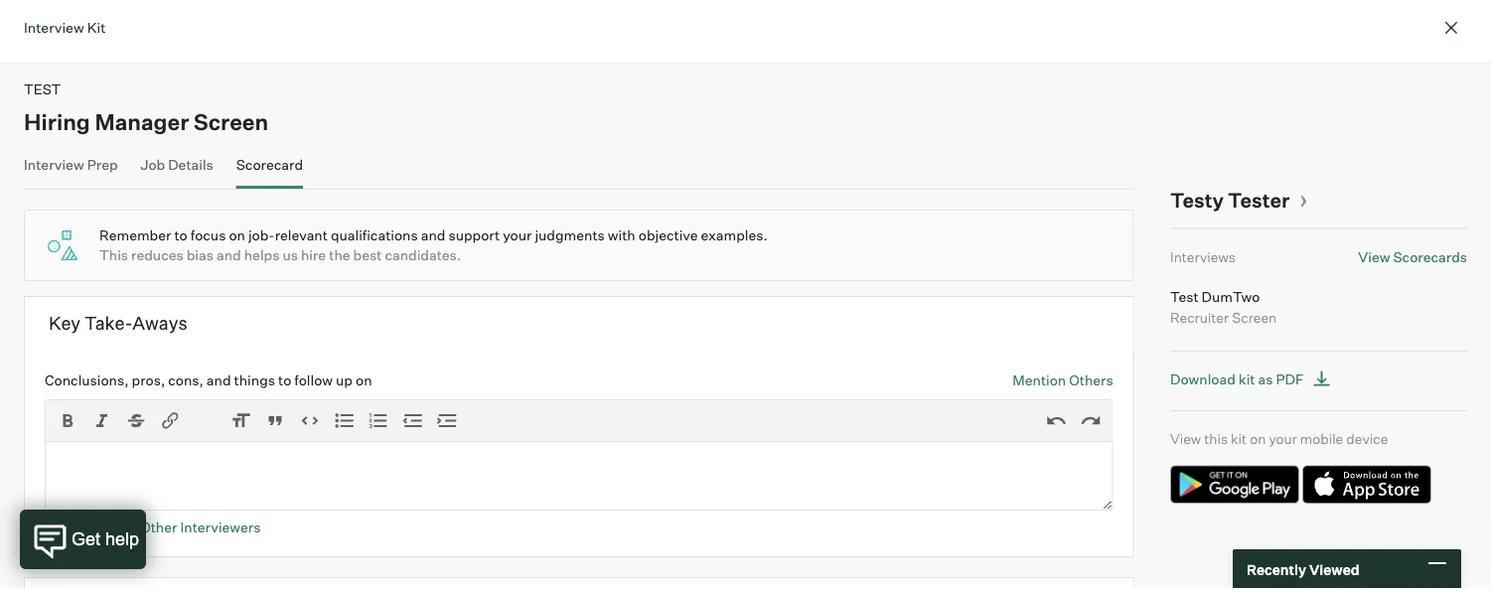 Task type: locate. For each thing, give the bounding box(es) containing it.
note for other interviewers link
[[85, 518, 261, 536]]

add: note for other interviewers
[[45, 518, 261, 536]]

interview prep link
[[24, 155, 118, 185]]

1 interview from the top
[[24, 18, 84, 36]]

1 vertical spatial screen
[[1232, 308, 1277, 326]]

test
[[1170, 288, 1199, 305]]

hiring
[[24, 108, 90, 135]]

us
[[283, 246, 298, 264]]

and down focus
[[217, 246, 241, 264]]

scorecard
[[236, 155, 303, 173]]

prep
[[87, 155, 118, 173]]

0 vertical spatial interview
[[24, 18, 84, 36]]

1 horizontal spatial to
[[278, 371, 291, 388]]

0 horizontal spatial view
[[1170, 430, 1201, 448]]

take-
[[84, 311, 132, 334]]

screen
[[194, 108, 268, 135], [1232, 308, 1277, 326]]

on inside remember to focus on job-relevant qualifications and support your judgments with objective examples. this reduces bias and helps us hire the best candidates.
[[229, 226, 245, 244]]

scorecards
[[1393, 248, 1467, 265]]

others
[[1069, 371, 1113, 388]]

things
[[234, 371, 275, 388]]

tester
[[1228, 188, 1290, 213]]

2 vertical spatial on
[[1250, 430, 1266, 448]]

pdf
[[1276, 371, 1304, 388]]

job details link
[[140, 155, 213, 185]]

0 horizontal spatial screen
[[194, 108, 268, 135]]

and
[[421, 226, 445, 244], [217, 246, 241, 264], [206, 371, 231, 388]]

hiring manager screen
[[24, 108, 268, 135]]

kit
[[1239, 371, 1255, 388], [1231, 430, 1247, 448]]

1 horizontal spatial screen
[[1232, 308, 1277, 326]]

relevant
[[275, 226, 328, 244]]

your right support
[[503, 226, 532, 244]]

0 horizontal spatial to
[[174, 226, 188, 244]]

to left follow
[[278, 371, 291, 388]]

download kit as pdf link
[[1170, 367, 1337, 392]]

the
[[329, 246, 350, 264]]

judgments
[[535, 226, 605, 244]]

kit left as
[[1239, 371, 1255, 388]]

viewed
[[1309, 561, 1359, 578]]

key
[[49, 311, 80, 334]]

to
[[174, 226, 188, 244], [278, 371, 291, 388]]

up
[[336, 371, 353, 388]]

to left focus
[[174, 226, 188, 244]]

recruiter
[[1170, 308, 1229, 326]]

0 vertical spatial view
[[1358, 248, 1390, 265]]

cons,
[[168, 371, 203, 388]]

screen down dumtwo
[[1232, 308, 1277, 326]]

and right cons,
[[206, 371, 231, 388]]

1 vertical spatial interview
[[24, 155, 84, 173]]

for
[[119, 518, 137, 536]]

screen up scorecard
[[194, 108, 268, 135]]

1 horizontal spatial view
[[1358, 248, 1390, 265]]

on left 'job-'
[[229, 226, 245, 244]]

job-
[[248, 226, 275, 244]]

objective
[[638, 226, 698, 244]]

on
[[229, 226, 245, 244], [356, 371, 372, 388], [1250, 430, 1266, 448]]

kit
[[87, 18, 106, 36]]

1 vertical spatial kit
[[1231, 430, 1247, 448]]

close image
[[1439, 16, 1463, 40]]

interview kit
[[24, 18, 106, 36]]

mobile
[[1300, 430, 1343, 448]]

0 vertical spatial to
[[174, 226, 188, 244]]

0 horizontal spatial your
[[503, 226, 532, 244]]

dumtwo
[[1202, 288, 1260, 305]]

0 vertical spatial and
[[421, 226, 445, 244]]

your
[[503, 226, 532, 244], [1269, 430, 1297, 448]]

on right this
[[1250, 430, 1266, 448]]

0 vertical spatial kit
[[1239, 371, 1255, 388]]

testy tester link
[[1170, 188, 1308, 213]]

view
[[1358, 248, 1390, 265], [1170, 430, 1201, 448]]

conclusions,
[[45, 371, 129, 388]]

remember to focus on job-relevant qualifications and support your judgments with objective examples. this reduces bias and helps us hire the best candidates.
[[99, 226, 768, 264]]

1 horizontal spatial on
[[356, 371, 372, 388]]

on right the up
[[356, 371, 372, 388]]

interview down hiring
[[24, 155, 84, 173]]

1 vertical spatial view
[[1170, 430, 1201, 448]]

job details
[[140, 155, 213, 173]]

your left mobile
[[1269, 430, 1297, 448]]

1 vertical spatial your
[[1269, 430, 1297, 448]]

view left the scorecards
[[1358, 248, 1390, 265]]

kit right this
[[1231, 430, 1247, 448]]

screen inside test dumtwo recruiter screen
[[1232, 308, 1277, 326]]

interview left kit
[[24, 18, 84, 36]]

and up candidates.
[[421, 226, 445, 244]]

0 vertical spatial on
[[229, 226, 245, 244]]

None text field
[[45, 441, 1113, 510]]

0 horizontal spatial on
[[229, 226, 245, 244]]

on for view
[[1250, 430, 1266, 448]]

testy tester
[[1170, 188, 1290, 213]]

view left this
[[1170, 430, 1201, 448]]

best
[[353, 246, 382, 264]]

interview
[[24, 18, 84, 36], [24, 155, 84, 173]]

2 interview from the top
[[24, 155, 84, 173]]

note
[[85, 518, 116, 536]]

view for view scorecards
[[1358, 248, 1390, 265]]

2 horizontal spatial on
[[1250, 430, 1266, 448]]

interviewers
[[180, 518, 261, 536]]

this
[[1204, 430, 1228, 448]]

to inside remember to focus on job-relevant qualifications and support your judgments with objective examples. this reduces bias and helps us hire the best candidates.
[[174, 226, 188, 244]]

interview for interview prep
[[24, 155, 84, 173]]

follow
[[294, 371, 333, 388]]

0 vertical spatial your
[[503, 226, 532, 244]]

manager
[[95, 108, 189, 135]]

mention others
[[1013, 371, 1113, 388]]



Task type: describe. For each thing, give the bounding box(es) containing it.
qualifications
[[331, 226, 418, 244]]

on for remember
[[229, 226, 245, 244]]

scorecard link
[[236, 155, 303, 185]]

1 horizontal spatial your
[[1269, 430, 1297, 448]]

add:
[[45, 518, 76, 536]]

1 vertical spatial on
[[356, 371, 372, 388]]

conclusions, pros, cons, and things to follow up on
[[45, 371, 372, 388]]

details
[[168, 155, 213, 173]]

test dumtwo recruiter screen
[[1170, 288, 1277, 326]]

download kit as pdf
[[1170, 371, 1304, 388]]

helps
[[244, 246, 280, 264]]

1 vertical spatial and
[[217, 246, 241, 264]]

your inside remember to focus on job-relevant qualifications and support your judgments with objective examples. this reduces bias and helps us hire the best candidates.
[[503, 226, 532, 244]]

support
[[448, 226, 500, 244]]

2 vertical spatial and
[[206, 371, 231, 388]]

view scorecards
[[1358, 248, 1467, 265]]

reduces
[[131, 246, 183, 264]]

mention others link
[[1013, 370, 1113, 389]]

aways
[[132, 311, 188, 334]]

hire
[[301, 246, 326, 264]]

as
[[1258, 371, 1273, 388]]

with
[[608, 226, 635, 244]]

examples.
[[701, 226, 768, 244]]

view scorecards button
[[1358, 248, 1467, 265]]

remember
[[99, 226, 171, 244]]

interviews
[[1170, 248, 1236, 265]]

focus
[[191, 226, 226, 244]]

recently viewed
[[1247, 561, 1359, 578]]

device
[[1346, 430, 1388, 448]]

download
[[1170, 371, 1236, 388]]

other
[[140, 518, 177, 536]]

interview for interview kit
[[24, 18, 84, 36]]

job
[[140, 155, 165, 173]]

1 vertical spatial to
[[278, 371, 291, 388]]

view for view this kit on your mobile device
[[1170, 430, 1201, 448]]

test
[[24, 80, 61, 98]]

candidates.
[[385, 246, 461, 264]]

0 vertical spatial screen
[[194, 108, 268, 135]]

this
[[99, 246, 128, 264]]

mention
[[1013, 371, 1066, 388]]

pros,
[[132, 371, 165, 388]]

testy
[[1170, 188, 1224, 213]]

recently
[[1247, 561, 1306, 578]]

key take-aways
[[49, 311, 188, 334]]

interview prep
[[24, 155, 118, 173]]

bias
[[187, 246, 214, 264]]

view this kit on your mobile device
[[1170, 430, 1388, 448]]



Task type: vqa. For each thing, say whether or not it's contained in the screenshot.
Not Migrated
no



